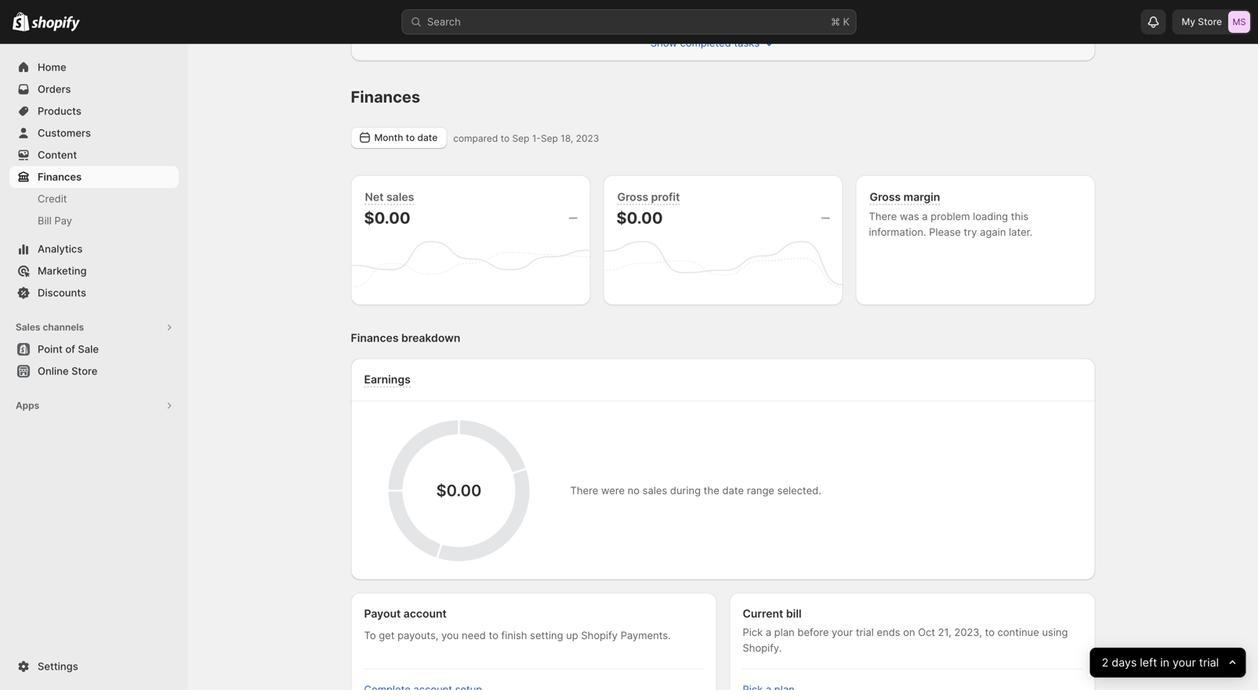 Task type: locate. For each thing, give the bounding box(es) containing it.
completed
[[680, 37, 732, 49]]

2 no change image from the left
[[822, 212, 830, 225]]

store inside the online store link
[[71, 365, 98, 378]]

point of sale
[[38, 344, 99, 356]]

customers
[[38, 127, 91, 139]]

0 vertical spatial your
[[832, 627, 853, 639]]

net sales button
[[361, 189, 418, 206]]

apps button
[[9, 395, 179, 417]]

0 horizontal spatial gross
[[618, 191, 649, 204]]

shopify.
[[743, 643, 782, 655]]

net
[[365, 191, 384, 204]]

0 horizontal spatial no change image
[[569, 212, 578, 225]]

1 horizontal spatial sales
[[643, 485, 668, 497]]

sales inside dropdown button
[[387, 191, 414, 204]]

1 horizontal spatial shopify image
[[32, 16, 80, 32]]

to
[[406, 132, 415, 144], [501, 133, 510, 144], [986, 627, 995, 639], [489, 630, 499, 642]]

there up the information.
[[869, 211, 897, 223]]

in
[[1161, 657, 1170, 670]]

finances up month
[[351, 87, 420, 107]]

0 horizontal spatial trial
[[856, 627, 874, 639]]

settings link
[[9, 656, 179, 678]]

date right "the"
[[723, 485, 744, 497]]

2 horizontal spatial $0.00
[[617, 209, 663, 228]]

1 horizontal spatial trial
[[1200, 657, 1219, 670]]

to right compared
[[501, 133, 510, 144]]

1 horizontal spatial sep
[[541, 133, 558, 144]]

content
[[38, 149, 77, 161]]

0 vertical spatial there
[[869, 211, 897, 223]]

1 vertical spatial date
[[723, 485, 744, 497]]

a
[[923, 211, 928, 223], [766, 627, 772, 639]]

a right was
[[923, 211, 928, 223]]

to right month
[[406, 132, 415, 144]]

1 horizontal spatial your
[[1173, 657, 1196, 670]]

0 horizontal spatial a
[[766, 627, 772, 639]]

days
[[1112, 657, 1137, 670]]

credit
[[38, 193, 67, 205]]

shopify image
[[13, 12, 29, 31], [32, 16, 80, 32]]

0 horizontal spatial sales
[[387, 191, 414, 204]]

your right in
[[1173, 657, 1196, 670]]

no change image
[[569, 212, 578, 225], [822, 212, 830, 225]]

0 horizontal spatial there
[[571, 485, 599, 497]]

bill
[[787, 608, 802, 621]]

on
[[904, 627, 916, 639]]

0 horizontal spatial sep
[[513, 133, 530, 144]]

pick
[[743, 627, 763, 639]]

sales right net
[[387, 191, 414, 204]]

0 vertical spatial sales
[[387, 191, 414, 204]]

2023,
[[955, 627, 983, 639]]

selected.
[[778, 485, 822, 497]]

products
[[38, 105, 81, 117]]

sep
[[513, 133, 530, 144], [541, 133, 558, 144]]

your right "before"
[[832, 627, 853, 639]]

1 vertical spatial store
[[71, 365, 98, 378]]

gross for gross profit
[[618, 191, 649, 204]]

orders
[[38, 83, 71, 95]]

point of sale button
[[0, 339, 188, 361]]

$0.00
[[364, 209, 411, 228], [617, 209, 663, 228], [437, 482, 482, 501]]

a right pick
[[766, 627, 772, 639]]

gross up was
[[870, 191, 901, 204]]

0 vertical spatial a
[[923, 211, 928, 223]]

0 horizontal spatial shopify image
[[13, 12, 29, 31]]

your
[[832, 627, 853, 639], [1173, 657, 1196, 670]]

gross inside 'gross margin there was a problem loading this information. please try again later.'
[[870, 191, 901, 204]]

1 horizontal spatial a
[[923, 211, 928, 223]]

0 horizontal spatial store
[[71, 365, 98, 378]]

earnings button
[[360, 371, 415, 389]]

1 horizontal spatial store
[[1199, 16, 1223, 27]]

1 horizontal spatial date
[[723, 485, 744, 497]]

0 horizontal spatial your
[[832, 627, 853, 639]]

2
[[1102, 657, 1109, 670]]

sales
[[387, 191, 414, 204], [643, 485, 668, 497]]

finances down content
[[38, 171, 82, 183]]

date right month
[[418, 132, 438, 144]]

show completed tasks button
[[354, 32, 1074, 54]]

current bill pick a plan before your trial ends on oct 21, 2023, to continue using shopify.
[[743, 608, 1069, 655]]

1 vertical spatial a
[[766, 627, 772, 639]]

store
[[1199, 16, 1223, 27], [71, 365, 98, 378]]

my
[[1182, 16, 1196, 27]]

loading
[[974, 211, 1009, 223]]

0 vertical spatial store
[[1199, 16, 1223, 27]]

point of sale link
[[9, 339, 179, 361]]

gross inside the gross profit dropdown button
[[618, 191, 649, 204]]

1 horizontal spatial $0.00
[[437, 482, 482, 501]]

apps
[[16, 400, 39, 412]]

month
[[375, 132, 404, 144]]

trial left ends
[[856, 627, 874, 639]]

credit link
[[9, 188, 179, 210]]

current
[[743, 608, 784, 621]]

this
[[1012, 211, 1029, 223]]

sep left 1-
[[513, 133, 530, 144]]

left
[[1140, 657, 1158, 670]]

1 gross from the left
[[618, 191, 649, 204]]

there
[[869, 211, 897, 223], [571, 485, 599, 497]]

1 horizontal spatial there
[[869, 211, 897, 223]]

to
[[364, 630, 376, 642]]

sales channels button
[[9, 317, 179, 339]]

0 horizontal spatial $0.00
[[364, 209, 411, 228]]

gross left profit
[[618, 191, 649, 204]]

sep left 18,
[[541, 133, 558, 144]]

online
[[38, 365, 69, 378]]

payout
[[364, 608, 401, 621]]

finances
[[351, 87, 420, 107], [38, 171, 82, 183], [351, 332, 399, 345]]

trial right in
[[1200, 657, 1219, 670]]

to right 2023,
[[986, 627, 995, 639]]

discounts link
[[9, 282, 179, 304]]

1 vertical spatial there
[[571, 485, 599, 497]]

you
[[442, 630, 459, 642]]

1 horizontal spatial gross
[[870, 191, 901, 204]]

2 sep from the left
[[541, 133, 558, 144]]

store right my
[[1199, 16, 1223, 27]]

sale
[[78, 344, 99, 356]]

analytics link
[[9, 238, 179, 260]]

1 no change image from the left
[[569, 212, 578, 225]]

trial
[[856, 627, 874, 639], [1200, 657, 1219, 670]]

no
[[628, 485, 640, 497]]

0 horizontal spatial date
[[418, 132, 438, 144]]

1 vertical spatial trial
[[1200, 657, 1219, 670]]

2 days left in your trial button
[[1090, 649, 1246, 678]]

0 vertical spatial date
[[418, 132, 438, 144]]

$0.00 for net
[[364, 209, 411, 228]]

1 vertical spatial your
[[1173, 657, 1196, 670]]

your inside dropdown button
[[1173, 657, 1196, 670]]

0 vertical spatial trial
[[856, 627, 874, 639]]

please
[[930, 226, 961, 238]]

store down the sale on the left of the page
[[71, 365, 98, 378]]

2 gross from the left
[[870, 191, 901, 204]]

1 horizontal spatial no change image
[[822, 212, 830, 225]]

to inside current bill pick a plan before your trial ends on oct 21, 2023, to continue using shopify.
[[986, 627, 995, 639]]

again
[[981, 226, 1007, 238]]

trial inside 2 days left in your trial dropdown button
[[1200, 657, 1219, 670]]

sales channels
[[16, 322, 84, 333]]

sales right no at the bottom of page
[[643, 485, 668, 497]]

payouts,
[[398, 630, 439, 642]]

your inside current bill pick a plan before your trial ends on oct 21, 2023, to continue using shopify.
[[832, 627, 853, 639]]

finances up earnings dropdown button
[[351, 332, 399, 345]]

there left were
[[571, 485, 599, 497]]



Task type: vqa. For each thing, say whether or not it's contained in the screenshot.
To
yes



Task type: describe. For each thing, give the bounding box(es) containing it.
was
[[900, 211, 920, 223]]

to inside dropdown button
[[406, 132, 415, 144]]

1-
[[532, 133, 541, 144]]

bill pay
[[38, 215, 72, 227]]

gross profit button
[[614, 189, 684, 206]]

setting
[[530, 630, 564, 642]]

account
[[404, 608, 447, 621]]

discounts
[[38, 287, 86, 299]]

information.
[[869, 226, 927, 238]]

k
[[844, 16, 850, 28]]

during
[[671, 485, 701, 497]]

orders link
[[9, 78, 179, 100]]

payout account
[[364, 608, 447, 621]]

2 days left in your trial
[[1102, 657, 1219, 670]]

gross margin button
[[866, 189, 945, 206]]

compared
[[454, 133, 498, 144]]

the
[[704, 485, 720, 497]]

my store image
[[1229, 11, 1251, 33]]

later.
[[1009, 226, 1033, 238]]

tasks
[[734, 37, 760, 49]]

$0.00 for gross
[[617, 209, 663, 228]]

trial inside current bill pick a plan before your trial ends on oct 21, 2023, to continue using shopify.
[[856, 627, 874, 639]]

1 sep from the left
[[513, 133, 530, 144]]

there inside 'gross margin there was a problem loading this information. please try again later.'
[[869, 211, 897, 223]]

sales
[[16, 322, 40, 333]]

my store
[[1182, 16, 1223, 27]]

breakdown
[[402, 332, 461, 345]]

store for my store
[[1199, 16, 1223, 27]]

ends
[[877, 627, 901, 639]]

of
[[65, 344, 75, 356]]

2023
[[576, 133, 600, 144]]

get
[[379, 630, 395, 642]]

date inside dropdown button
[[418, 132, 438, 144]]

month to date
[[375, 132, 438, 144]]

pay
[[54, 215, 72, 227]]

problem
[[931, 211, 971, 223]]

gross for gross margin there was a problem loading this information. please try again later.
[[870, 191, 901, 204]]

18,
[[561, 133, 574, 144]]

home link
[[9, 56, 179, 78]]

show
[[651, 37, 678, 49]]

margin
[[904, 191, 941, 204]]

oct
[[919, 627, 936, 639]]

payments.
[[621, 630, 671, 642]]

to right need
[[489, 630, 499, 642]]

no change image for gross profit
[[822, 212, 830, 225]]

no change image for net sales
[[569, 212, 578, 225]]

store for online store
[[71, 365, 98, 378]]

a inside current bill pick a plan before your trial ends on oct 21, 2023, to continue using shopify.
[[766, 627, 772, 639]]

plan
[[775, 627, 795, 639]]

using
[[1043, 627, 1069, 639]]

before
[[798, 627, 829, 639]]

1 vertical spatial sales
[[643, 485, 668, 497]]

products link
[[9, 100, 179, 122]]

compared to sep 1-sep 18, 2023
[[454, 133, 600, 144]]

bill
[[38, 215, 52, 227]]

there were no sales during the date range selected.
[[571, 485, 822, 497]]

were
[[602, 485, 625, 497]]

online store button
[[0, 361, 188, 383]]

channels
[[43, 322, 84, 333]]

⌘
[[831, 16, 841, 28]]

21,
[[939, 627, 952, 639]]

show completed tasks
[[651, 37, 760, 49]]

2 vertical spatial finances
[[351, 332, 399, 345]]

marketing
[[38, 265, 87, 277]]

search
[[427, 16, 461, 28]]

shopify
[[581, 630, 618, 642]]

marketing link
[[9, 260, 179, 282]]

up
[[566, 630, 579, 642]]

finances breakdown
[[351, 332, 461, 345]]

analytics
[[38, 243, 83, 255]]

continue
[[998, 627, 1040, 639]]

online store
[[38, 365, 98, 378]]

0 vertical spatial finances
[[351, 87, 420, 107]]

online store link
[[9, 361, 179, 383]]

net sales
[[365, 191, 414, 204]]

gross margin there was a problem loading this information. please try again later.
[[869, 191, 1033, 238]]

a inside 'gross margin there was a problem loading this information. please try again later.'
[[923, 211, 928, 223]]

range
[[747, 485, 775, 497]]

customers link
[[9, 122, 179, 144]]

earnings
[[364, 373, 411, 387]]

home
[[38, 61, 66, 73]]

content link
[[9, 144, 179, 166]]

1 vertical spatial finances
[[38, 171, 82, 183]]

⌘ k
[[831, 16, 850, 28]]

try
[[964, 226, 978, 238]]

finish
[[502, 630, 527, 642]]



